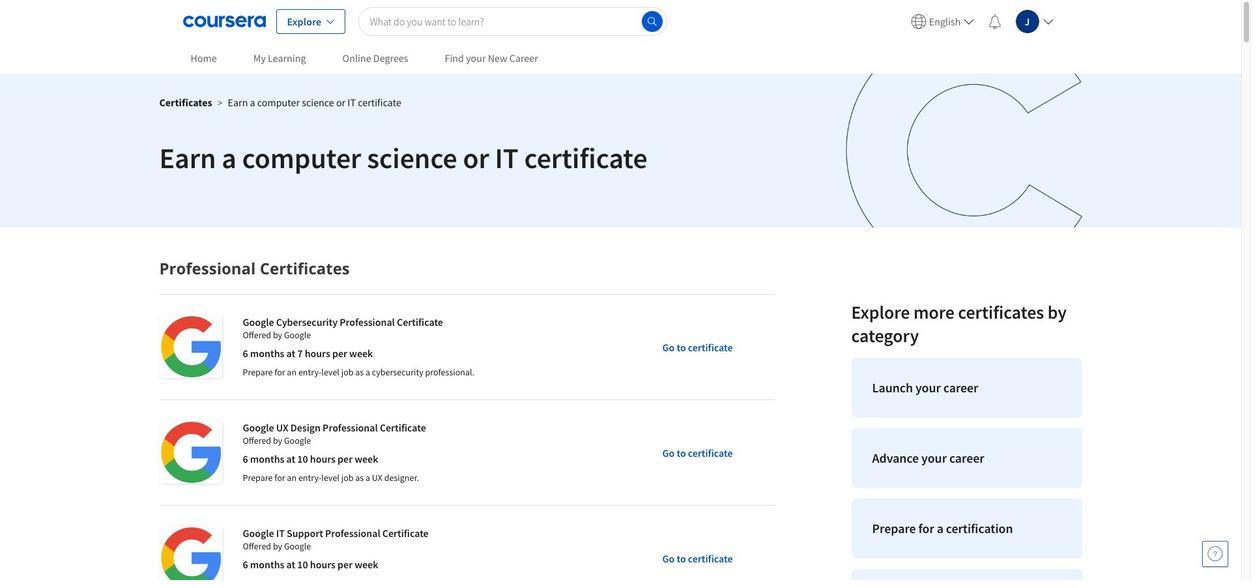 Task type: vqa. For each thing, say whether or not it's contained in the screenshot.
first in from right
no



Task type: locate. For each thing, give the bounding box(es) containing it.
0 vertical spatial google image
[[159, 316, 222, 378]]

None search field
[[359, 7, 667, 36]]

google image
[[159, 316, 222, 378], [159, 421, 222, 484], [159, 527, 222, 580]]

1 vertical spatial google image
[[159, 421, 222, 484]]

3 google image from the top
[[159, 527, 222, 580]]

coursera image
[[183, 11, 266, 32]]

list
[[847, 353, 1088, 580]]

2 google image from the top
[[159, 421, 222, 484]]

help center image
[[1208, 546, 1224, 562]]

2 vertical spatial google image
[[159, 527, 222, 580]]



Task type: describe. For each thing, give the bounding box(es) containing it.
What do you want to learn? text field
[[359, 7, 667, 36]]

1 google image from the top
[[159, 316, 222, 378]]



